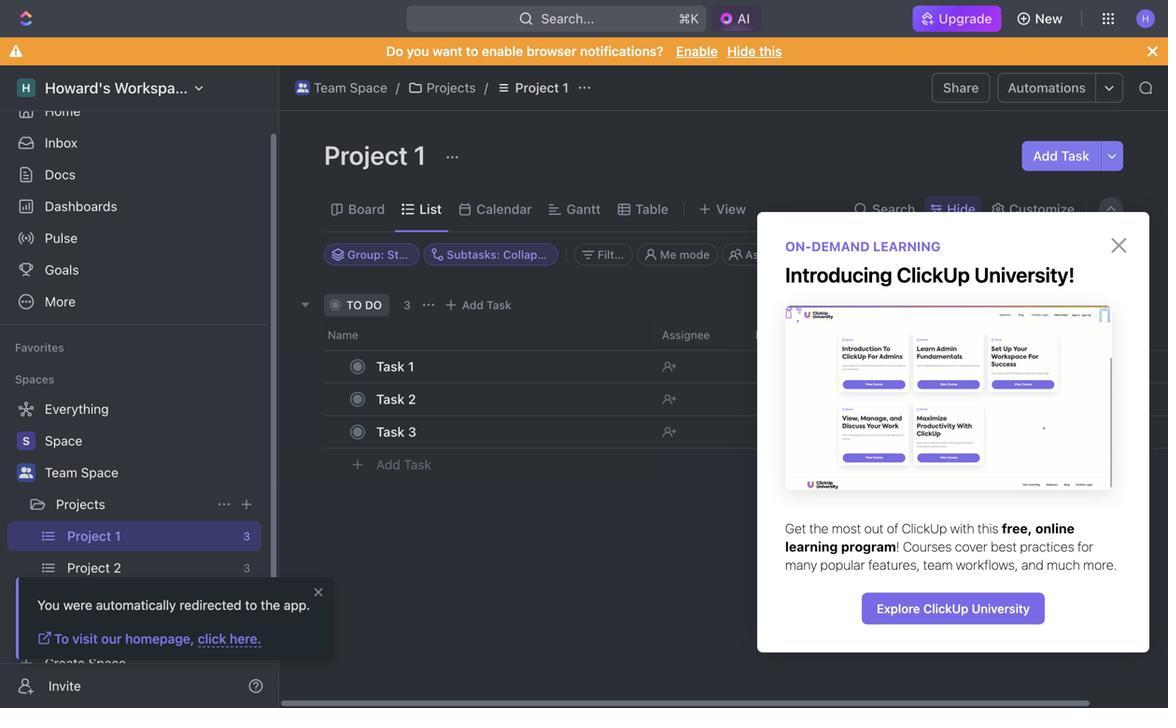Task type: describe. For each thing, give the bounding box(es) containing it.
project 2 link
[[67, 553, 236, 583]]

docs
[[45, 167, 76, 182]]

new button
[[1010, 4, 1075, 34]]

university!
[[975, 263, 1076, 287]]

space, , element
[[17, 432, 36, 450]]

0 horizontal spatial projects link
[[56, 490, 209, 520]]

2 / from the left
[[485, 80, 488, 95]]

customize button
[[986, 196, 1081, 222]]

0 horizontal spatial to
[[245, 598, 257, 613]]

to visit our homepage, click here.
[[54, 631, 261, 647]]

s
[[22, 435, 30, 448]]

2 for ‎task 2
[[408, 392, 416, 407]]

inbox
[[45, 135, 78, 150]]

more button
[[7, 287, 262, 317]]

want
[[433, 43, 463, 59]]

team
[[924, 557, 954, 573]]

due
[[756, 328, 777, 342]]

me mode button
[[637, 243, 719, 266]]

collapse
[[504, 248, 550, 261]]

inbox link
[[7, 128, 262, 158]]

everything
[[45, 401, 109, 417]]

to do
[[347, 299, 382, 312]]

‎task 2 link
[[372, 386, 648, 413]]

much
[[1048, 557, 1081, 573]]

team space link inside sidebar navigation
[[45, 458, 258, 488]]

goals
[[45, 262, 79, 278]]

tree inside sidebar navigation
[[7, 394, 262, 678]]

task down task 3
[[404, 457, 432, 473]]

online
[[1036, 521, 1075, 536]]

0 vertical spatial this
[[760, 43, 783, 59]]

enable
[[482, 43, 524, 59]]

1 vertical spatial to
[[347, 299, 362, 312]]

add new status
[[682, 278, 767, 289]]

dashboards link
[[7, 192, 262, 221]]

0 vertical spatial team
[[314, 80, 347, 95]]

popular
[[821, 557, 866, 573]]

courses
[[904, 539, 953, 555]]

do
[[386, 43, 404, 59]]

1 inside sidebar navigation
[[115, 528, 121, 544]]

the inside "×" dialog
[[810, 521, 829, 536]]

learning
[[874, 239, 941, 254]]

subtasks:
[[447, 248, 500, 261]]

view button
[[692, 196, 753, 222]]

‎task for ‎task 2
[[377, 392, 405, 407]]

0 vertical spatial project 1
[[515, 80, 569, 95]]

1 horizontal spatial project 1
[[324, 140, 432, 171]]

best
[[992, 539, 1018, 555]]

view button
[[692, 187, 753, 231]]

space link
[[45, 426, 258, 456]]

home link
[[7, 96, 262, 126]]

list
[[420, 201, 442, 217]]

upgrade link
[[913, 6, 1002, 32]]

you were automatically redirected to the app.
[[37, 598, 310, 613]]

Search tasks... text field
[[956, 241, 1124, 269]]

free,
[[1003, 521, 1033, 536]]

task down ‎task 2
[[377, 424, 405, 440]]

ai
[[738, 11, 751, 26]]

assignee button
[[651, 320, 745, 350]]

me mode
[[660, 248, 710, 261]]

ai button
[[712, 6, 762, 32]]

task 3 link
[[372, 419, 648, 446]]

2 for project 2
[[114, 560, 121, 576]]

status
[[730, 278, 767, 289]]

‎task 2
[[377, 392, 416, 407]]

name button
[[324, 320, 651, 350]]

project 2
[[67, 560, 121, 576]]

assignees button
[[722, 243, 801, 266]]

add new status button
[[672, 278, 776, 289]]

features,
[[869, 557, 921, 573]]

‎task 1 link
[[372, 353, 648, 380]]

you
[[407, 43, 429, 59]]

upgrade
[[939, 11, 993, 26]]

!
[[897, 539, 900, 555]]

0 vertical spatial to
[[466, 43, 479, 59]]

2 vertical spatial add task button
[[368, 454, 439, 476]]

0 vertical spatial space
[[350, 80, 388, 95]]

free, online learning program
[[786, 521, 1079, 555]]

filters button
[[575, 243, 633, 266]]

date
[[780, 328, 804, 342]]

due date
[[756, 328, 804, 342]]

group:
[[348, 248, 384, 261]]

automatically
[[96, 598, 176, 613]]

new
[[1036, 11, 1063, 26]]

sidebar navigation
[[0, 65, 283, 708]]

here.
[[230, 631, 261, 647]]

demand
[[812, 239, 870, 254]]

more
[[45, 294, 76, 309]]

most
[[832, 521, 862, 536]]

add
[[682, 278, 702, 289]]

‎task for ‎task 1
[[377, 359, 405, 374]]

group: status
[[348, 248, 422, 261]]

you
[[37, 598, 60, 613]]

redirected
[[180, 598, 242, 613]]

0 vertical spatial add task button
[[1023, 141, 1102, 171]]

add for topmost add task "button"
[[1034, 148, 1059, 164]]

1 up list link
[[414, 140, 426, 171]]

task 3
[[377, 424, 417, 440]]

team inside tree
[[45, 465, 77, 480]]

share
[[944, 80, 980, 95]]

task up name 'dropdown button'
[[487, 299, 512, 312]]

invite
[[49, 678, 81, 694]]

app.
[[284, 598, 310, 613]]

table link
[[632, 196, 669, 222]]

1 vertical spatial add
[[462, 299, 484, 312]]

× dialog
[[758, 212, 1150, 653]]

customize
[[1010, 201, 1076, 217]]

more.
[[1084, 557, 1118, 573]]

0 vertical spatial projects
[[427, 80, 476, 95]]

h inside "dropdown button"
[[1143, 13, 1150, 24]]

for
[[1078, 539, 1094, 555]]

project up project 2
[[67, 528, 111, 544]]

1 / from the left
[[396, 80, 400, 95]]



Task type: vqa. For each thing, say whether or not it's contained in the screenshot.
'Gantt'
yes



Task type: locate. For each thing, give the bounding box(es) containing it.
to left do
[[347, 299, 362, 312]]

1 horizontal spatial projects
[[427, 80, 476, 95]]

2 ‎task from the top
[[377, 392, 405, 407]]

/ down do
[[396, 80, 400, 95]]

1 vertical spatial team space
[[45, 465, 119, 480]]

1 up ‎task 2
[[408, 359, 415, 374]]

do
[[365, 299, 382, 312]]

team space link down do
[[291, 77, 392, 99]]

tree
[[7, 394, 262, 678]]

howard's
[[45, 79, 111, 97]]

space
[[350, 80, 388, 95], [45, 433, 82, 449], [81, 465, 119, 480]]

hide down hide dropdown button
[[919, 248, 944, 261]]

team right user group icon
[[314, 80, 347, 95]]

user group image
[[19, 467, 33, 478]]

clickup up courses
[[903, 521, 948, 536]]

0 horizontal spatial project 1
[[67, 528, 121, 544]]

mode
[[680, 248, 710, 261]]

space down everything
[[45, 433, 82, 449]]

1 horizontal spatial add
[[462, 299, 484, 312]]

2 vertical spatial clickup
[[924, 602, 969, 616]]

1 vertical spatial 2
[[114, 560, 121, 576]]

0 vertical spatial the
[[810, 521, 829, 536]]

hide inside button
[[919, 248, 944, 261]]

0 horizontal spatial /
[[396, 80, 400, 95]]

projects link down want
[[404, 77, 481, 99]]

2 horizontal spatial hide
[[948, 201, 976, 217]]

1 vertical spatial this
[[978, 521, 999, 536]]

add task button up customize
[[1023, 141, 1102, 171]]

1 up project 2
[[115, 528, 121, 544]]

1 vertical spatial team space link
[[45, 458, 258, 488]]

add for bottom add task "button"
[[377, 457, 401, 473]]

project down browser
[[515, 80, 560, 95]]

1 horizontal spatial team
[[314, 80, 347, 95]]

/
[[396, 80, 400, 95], [485, 80, 488, 95]]

explore
[[877, 602, 921, 616]]

hide down ai
[[728, 43, 756, 59]]

2 up task 3
[[408, 392, 416, 407]]

projects inside tree
[[56, 497, 105, 512]]

1 horizontal spatial /
[[485, 80, 488, 95]]

0 horizontal spatial project 1 link
[[67, 521, 236, 551]]

howard's workspace, , element
[[17, 78, 36, 97]]

2 horizontal spatial add
[[1034, 148, 1059, 164]]

1
[[563, 80, 569, 95], [414, 140, 426, 171], [408, 359, 415, 374], [115, 528, 121, 544]]

×
[[1110, 226, 1130, 260]]

to
[[54, 631, 69, 647]]

the left 'app.'
[[261, 598, 280, 613]]

team space right user group image
[[45, 465, 119, 480]]

to
[[466, 43, 479, 59], [347, 299, 362, 312], [245, 598, 257, 613]]

this
[[760, 43, 783, 59], [978, 521, 999, 536]]

project 1 link up project 2 link
[[67, 521, 236, 551]]

2 vertical spatial add task
[[377, 457, 432, 473]]

0 vertical spatial add task
[[1034, 148, 1091, 164]]

howard's workspace
[[45, 79, 192, 97]]

0 vertical spatial 2
[[408, 392, 416, 407]]

favorites button
[[7, 336, 72, 359]]

subtasks: collapse all
[[447, 248, 566, 261]]

add task button down task 3
[[368, 454, 439, 476]]

1 ‎task from the top
[[377, 359, 405, 374]]

notifications?
[[580, 43, 664, 59]]

2 vertical spatial project 1
[[67, 528, 121, 544]]

2
[[408, 392, 416, 407], [114, 560, 121, 576]]

workflows,
[[957, 557, 1019, 573]]

clickup down the team
[[924, 602, 969, 616]]

0 horizontal spatial 2
[[114, 560, 121, 576]]

on-
[[786, 239, 812, 254]]

get
[[786, 521, 807, 536]]

to right want
[[466, 43, 479, 59]]

0 horizontal spatial hide
[[728, 43, 756, 59]]

clickup inside button
[[924, 602, 969, 616]]

project up were
[[67, 560, 110, 576]]

2 vertical spatial hide
[[919, 248, 944, 261]]

to up the here.
[[245, 598, 257, 613]]

search...
[[542, 11, 595, 26]]

add task button up name 'dropdown button'
[[440, 294, 519, 316]]

docs link
[[7, 160, 262, 190]]

0 vertical spatial team space
[[314, 80, 388, 95]]

2 horizontal spatial add task
[[1034, 148, 1091, 164]]

view
[[717, 201, 747, 217]]

‎task
[[377, 359, 405, 374], [377, 392, 405, 407]]

project 1 up board
[[324, 140, 432, 171]]

projects link down space link on the left of the page
[[56, 490, 209, 520]]

assignees
[[746, 248, 801, 261]]

0 vertical spatial hide
[[728, 43, 756, 59]]

/ down enable at the top of page
[[485, 80, 488, 95]]

all
[[553, 248, 566, 261]]

‎task up ‎task 2
[[377, 359, 405, 374]]

list link
[[416, 196, 442, 222]]

many
[[786, 557, 818, 573]]

task up customize
[[1062, 148, 1091, 164]]

new
[[705, 278, 727, 289]]

0 vertical spatial add
[[1034, 148, 1059, 164]]

hide up hide button
[[948, 201, 976, 217]]

1 vertical spatial the
[[261, 598, 280, 613]]

‎task 1
[[377, 359, 415, 374]]

tree containing everything
[[7, 394, 262, 678]]

of
[[888, 521, 899, 536]]

1 vertical spatial team
[[45, 465, 77, 480]]

the up learning
[[810, 521, 829, 536]]

0 horizontal spatial team
[[45, 465, 77, 480]]

add up name 'dropdown button'
[[462, 299, 484, 312]]

add up customize
[[1034, 148, 1059, 164]]

2 vertical spatial add
[[377, 457, 401, 473]]

project up board
[[324, 140, 408, 171]]

1 vertical spatial hide
[[948, 201, 976, 217]]

0 horizontal spatial team space link
[[45, 458, 258, 488]]

1 horizontal spatial team space link
[[291, 77, 392, 99]]

2 up the automatically
[[114, 560, 121, 576]]

pulse link
[[7, 223, 262, 253]]

2 vertical spatial space
[[81, 465, 119, 480]]

2 horizontal spatial to
[[466, 43, 479, 59]]

1 vertical spatial project 1
[[324, 140, 432, 171]]

1 horizontal spatial project 1 link
[[492, 77, 574, 99]]

2 inside sidebar navigation
[[114, 560, 121, 576]]

our
[[101, 631, 122, 647]]

projects
[[427, 80, 476, 95], [56, 497, 105, 512]]

h inside "element"
[[22, 81, 31, 94]]

space down space link on the left of the page
[[81, 465, 119, 480]]

status
[[387, 248, 422, 261]]

0 vertical spatial h
[[1143, 13, 1150, 24]]

project
[[515, 80, 560, 95], [324, 140, 408, 171], [67, 528, 111, 544], [67, 560, 110, 576]]

1 vertical spatial clickup
[[903, 521, 948, 536]]

add task up name 'dropdown button'
[[462, 299, 512, 312]]

1 vertical spatial add task button
[[440, 294, 519, 316]]

search button
[[849, 196, 922, 222]]

team space right user group icon
[[314, 80, 388, 95]]

user group image
[[297, 83, 309, 93]]

everything link
[[7, 394, 258, 424]]

clickup inside on-demand learning introducing clickup university!
[[898, 263, 971, 287]]

1 vertical spatial projects
[[56, 497, 105, 512]]

add task
[[1034, 148, 1091, 164], [462, 299, 512, 312], [377, 457, 432, 473]]

project 1 down browser
[[515, 80, 569, 95]]

0 horizontal spatial this
[[760, 43, 783, 59]]

this up best
[[978, 521, 999, 536]]

board link
[[345, 196, 385, 222]]

pulse
[[45, 230, 78, 246]]

team right user group image
[[45, 465, 77, 480]]

project 1 link down browser
[[492, 77, 574, 99]]

add task button
[[1023, 141, 1102, 171], [440, 294, 519, 316], [368, 454, 439, 476]]

0 horizontal spatial team space
[[45, 465, 119, 480]]

this inside "×" dialog
[[978, 521, 999, 536]]

enable
[[677, 43, 718, 59]]

automations button
[[999, 74, 1096, 102]]

add task down task 3
[[377, 457, 432, 473]]

clickup down learning
[[898, 263, 971, 287]]

× button
[[1110, 226, 1130, 260]]

click
[[198, 631, 226, 647]]

1 horizontal spatial to
[[347, 299, 362, 312]]

hide button
[[912, 243, 952, 266]]

0 vertical spatial clickup
[[898, 263, 971, 287]]

‎task down "‎task 1"
[[377, 392, 405, 407]]

board
[[349, 201, 385, 217]]

get the most out of clickup with this
[[786, 521, 1003, 536]]

team space inside sidebar navigation
[[45, 465, 119, 480]]

0 vertical spatial team space link
[[291, 77, 392, 99]]

assignee
[[663, 328, 711, 342]]

hide inside dropdown button
[[948, 201, 976, 217]]

team space link down space link on the left of the page
[[45, 458, 258, 488]]

1 horizontal spatial team space
[[314, 80, 388, 95]]

1 horizontal spatial 2
[[408, 392, 416, 407]]

h button
[[1132, 4, 1162, 34]]

projects up project 2
[[56, 497, 105, 512]]

h
[[1143, 13, 1150, 24], [22, 81, 31, 94]]

1 horizontal spatial projects link
[[404, 77, 481, 99]]

1 horizontal spatial this
[[978, 521, 999, 536]]

0 vertical spatial ‎task
[[377, 359, 405, 374]]

space down do
[[350, 80, 388, 95]]

university
[[972, 602, 1031, 616]]

learning
[[786, 539, 839, 555]]

do you want to enable browser notifications? enable hide this
[[386, 43, 783, 59]]

1 vertical spatial h
[[22, 81, 31, 94]]

0 horizontal spatial h
[[22, 81, 31, 94]]

2 horizontal spatial project 1
[[515, 80, 569, 95]]

with
[[951, 521, 975, 536]]

calendar
[[477, 201, 532, 217]]

browser
[[527, 43, 577, 59]]

1 vertical spatial project 1 link
[[67, 521, 236, 551]]

this down the ai button
[[760, 43, 783, 59]]

1 vertical spatial space
[[45, 433, 82, 449]]

project 1 up project 2
[[67, 528, 121, 544]]

2 vertical spatial to
[[245, 598, 257, 613]]

program
[[842, 539, 897, 555]]

1 vertical spatial projects link
[[56, 490, 209, 520]]

1 horizontal spatial the
[[810, 521, 829, 536]]

1 vertical spatial ‎task
[[377, 392, 405, 407]]

0 vertical spatial projects link
[[404, 77, 481, 99]]

project 1 inside tree
[[67, 528, 121, 544]]

1 horizontal spatial hide
[[919, 248, 944, 261]]

1 down browser
[[563, 80, 569, 95]]

table
[[636, 201, 669, 217]]

calendar link
[[473, 196, 532, 222]]

add task up customize
[[1034, 148, 1091, 164]]

1 horizontal spatial add task
[[462, 299, 512, 312]]

hide button
[[925, 196, 982, 222]]

0 horizontal spatial add task
[[377, 457, 432, 473]]

0 horizontal spatial the
[[261, 598, 280, 613]]

project 1 link
[[492, 77, 574, 99], [67, 521, 236, 551]]

1 vertical spatial add task
[[462, 299, 512, 312]]

1 horizontal spatial h
[[1143, 13, 1150, 24]]

0 horizontal spatial add
[[377, 457, 401, 473]]

name
[[328, 328, 359, 342]]

0 vertical spatial project 1 link
[[492, 77, 574, 99]]

on-demand learning introducing clickup university!
[[786, 239, 1076, 287]]

0 horizontal spatial projects
[[56, 497, 105, 512]]

add down task 3
[[377, 457, 401, 473]]

team space link
[[291, 77, 392, 99], [45, 458, 258, 488]]

projects down want
[[427, 80, 476, 95]]



